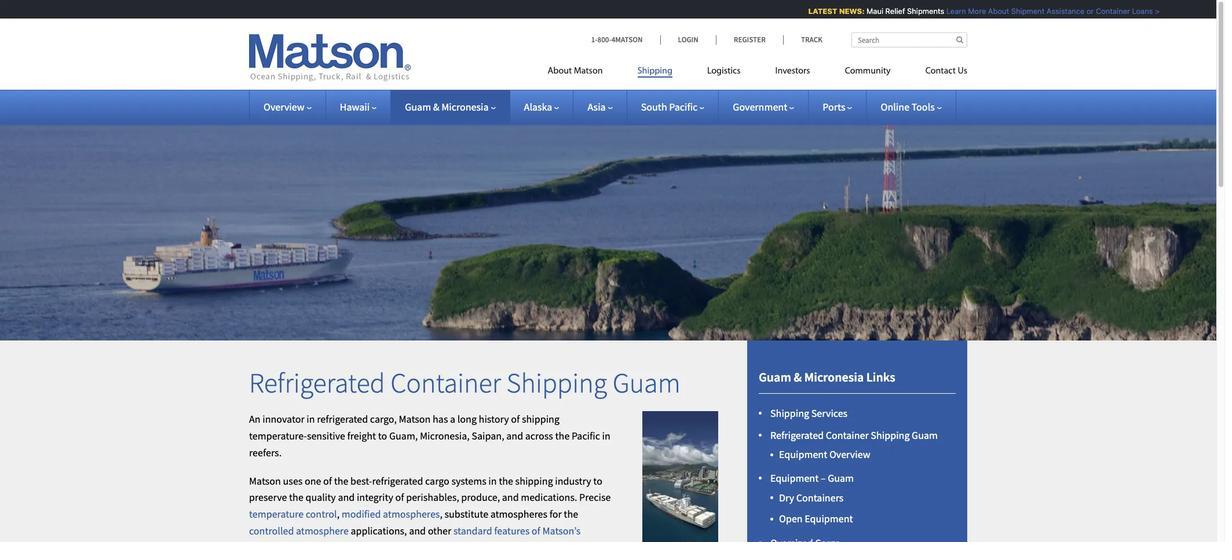 Task type: locate. For each thing, give the bounding box(es) containing it.
0 horizontal spatial container
[[391, 365, 501, 400]]

& for guam & micronesia links
[[794, 369, 802, 385]]

matson down 1-
[[574, 67, 603, 76]]

shipping inside 'an innovator in refrigerated cargo, matson has a long history of shipping temperature-sensitive freight to guam, micronesia, saipan, and across the pacific in reefers.'
[[522, 412, 560, 426]]

produce,
[[461, 491, 500, 504]]

1 horizontal spatial refrigerated container shipping guam
[[770, 428, 938, 442]]

about up alaska link
[[548, 67, 572, 76]]

equipment down the containers
[[805, 512, 853, 526]]

container down services
[[826, 428, 869, 442]]

1 vertical spatial about
[[548, 67, 572, 76]]

0 vertical spatial &
[[433, 100, 439, 114]]

1 vertical spatial container
[[391, 365, 501, 400]]

0 horizontal spatial refrigerated container shipping guam
[[249, 365, 680, 400]]

refrigerated inside the standard features of matson's refrigerated service
[[249, 541, 300, 542]]

1 vertical spatial pacific
[[572, 429, 600, 442]]

1 horizontal spatial in
[[488, 474, 497, 487]]

1-
[[591, 35, 597, 45]]

cargo
[[425, 474, 449, 487]]

2 horizontal spatial in
[[602, 429, 610, 442]]

matson up preserve
[[249, 474, 281, 487]]

and right produce,
[[502, 491, 519, 504]]

2 horizontal spatial container
[[1090, 6, 1124, 16]]

0 vertical spatial about
[[982, 6, 1003, 16]]

atmospheres up features on the bottom left of page
[[490, 507, 547, 521]]

logistics link
[[690, 61, 758, 85]]

top menu navigation
[[548, 61, 967, 85]]

the up produce,
[[499, 474, 513, 487]]

of
[[511, 412, 520, 426], [323, 474, 332, 487], [395, 491, 404, 504], [532, 524, 540, 537]]

open
[[779, 512, 803, 526]]

best-
[[350, 474, 372, 487]]

guam
[[405, 100, 431, 114], [613, 365, 680, 400], [759, 369, 791, 385], [912, 428, 938, 442], [828, 472, 854, 485]]

refrigerated container shipping guam up long
[[249, 365, 680, 400]]

to up precise
[[593, 474, 602, 487]]

None search field
[[851, 32, 967, 47]]

2 vertical spatial container
[[826, 428, 869, 442]]

the right the "across"
[[555, 429, 570, 442]]

0 horizontal spatial to
[[378, 429, 387, 442]]

1 vertical spatial refrigerated
[[372, 474, 423, 487]]

2 vertical spatial in
[[488, 474, 497, 487]]

,
[[337, 507, 339, 521], [440, 507, 442, 521]]

one
[[305, 474, 321, 487]]

about
[[982, 6, 1003, 16], [548, 67, 572, 76]]

of right history
[[511, 412, 520, 426]]

and inside 'an innovator in refrigerated cargo, matson has a long history of shipping temperature-sensitive freight to guam, micronesia, saipan, and across the pacific in reefers.'
[[506, 429, 523, 442]]

matson inside 'an innovator in refrigerated cargo, matson has a long history of shipping temperature-sensitive freight to guam, micronesia, saipan, and across the pacific in reefers.'
[[399, 412, 431, 426]]

1 horizontal spatial ,
[[440, 507, 442, 521]]

Search search field
[[851, 32, 967, 47]]

refrigerated up innovator
[[249, 365, 385, 400]]

equipment up dry
[[770, 472, 819, 485]]

0 horizontal spatial matson
[[249, 474, 281, 487]]

shipping link
[[620, 61, 690, 85]]

of inside 'an innovator in refrigerated cargo, matson has a long history of shipping temperature-sensitive freight to guam, micronesia, saipan, and across the pacific in reefers.'
[[511, 412, 520, 426]]

1 vertical spatial refrigerated
[[770, 428, 824, 442]]

open equipment link
[[779, 512, 853, 526]]

or
[[1081, 6, 1088, 16]]

1 vertical spatial matson
[[399, 412, 431, 426]]

blue matson logo with ocean, shipping, truck, rail and logistics written beneath it. image
[[249, 34, 411, 82]]

refrigerated inside guam & micronesia links section
[[770, 428, 824, 442]]

0 horizontal spatial refrigerated
[[249, 365, 385, 400]]

about inside about matson link
[[548, 67, 572, 76]]

to
[[378, 429, 387, 442], [593, 474, 602, 487]]

controlled
[[249, 524, 294, 537]]

0 horizontal spatial micronesia
[[441, 100, 489, 114]]

container up has
[[391, 365, 501, 400]]

about right 'more'
[[982, 6, 1003, 16]]

0 horizontal spatial refrigerated
[[249, 541, 300, 542]]

& inside guam & micronesia links section
[[794, 369, 802, 385]]

0 horizontal spatial ,
[[337, 507, 339, 521]]

atmospheres up standard features of matson's refrigerated service link
[[383, 507, 440, 521]]

us
[[958, 67, 967, 76]]

refrigerated container shipping guam down services
[[770, 428, 938, 442]]

2 , from the left
[[440, 507, 442, 521]]

dry containers link
[[779, 491, 844, 504]]

0 horizontal spatial atmospheres
[[383, 507, 440, 521]]

refrigerated
[[317, 412, 368, 426], [372, 474, 423, 487], [249, 541, 300, 542]]

1 horizontal spatial pacific
[[669, 100, 698, 114]]

to down cargo,
[[378, 429, 387, 442]]

equipment for equipment overview
[[779, 448, 827, 461]]

0 vertical spatial pacific
[[669, 100, 698, 114]]

0 vertical spatial shipping
[[522, 412, 560, 426]]

about matson
[[548, 67, 603, 76]]

assistance
[[1041, 6, 1079, 16]]

1 horizontal spatial micronesia
[[804, 369, 864, 385]]

matson's
[[542, 524, 580, 537]]

has
[[433, 412, 448, 426]]

1 horizontal spatial refrigerated
[[317, 412, 368, 426]]

more
[[962, 6, 980, 16]]

south pacific link
[[641, 100, 704, 114]]

shipping for of
[[522, 412, 560, 426]]

guam & micronesia link
[[405, 100, 496, 114]]

container right or
[[1090, 6, 1124, 16]]

1 atmospheres from the left
[[383, 507, 440, 521]]

community
[[845, 67, 891, 76]]

micronesia inside section
[[804, 369, 864, 385]]

login link
[[660, 35, 716, 45]]

latest
[[802, 6, 831, 16]]

2 horizontal spatial refrigerated
[[372, 474, 423, 487]]

preserve
[[249, 491, 287, 504]]

container
[[1090, 6, 1124, 16], [391, 365, 501, 400], [826, 428, 869, 442]]

1 vertical spatial shipping
[[515, 474, 553, 487]]

overview inside guam & micronesia links section
[[829, 448, 870, 461]]

0 horizontal spatial about
[[548, 67, 572, 76]]

0 horizontal spatial &
[[433, 100, 439, 114]]

south
[[641, 100, 667, 114]]

0 vertical spatial to
[[378, 429, 387, 442]]

controlled atmosphere link
[[249, 524, 349, 537]]

guam & micronesia
[[405, 100, 489, 114]]

pacific right the "across"
[[572, 429, 600, 442]]

pacific right south
[[669, 100, 698, 114]]

alaska
[[524, 100, 552, 114]]

quality
[[305, 491, 336, 504]]

in inside matson uses one of the best-refrigerated cargo systems in the shipping industry to preserve the quality and integrity of perishables, produce, and medications. precise temperature control , modified atmospheres , substitute atmospheres for the controlled atmosphere applications, and other
[[488, 474, 497, 487]]

, left modified
[[337, 507, 339, 521]]

0 vertical spatial overview
[[264, 100, 304, 114]]

1 vertical spatial refrigerated container shipping guam
[[770, 428, 938, 442]]

1 horizontal spatial matson
[[399, 412, 431, 426]]

shipping inside matson uses one of the best-refrigerated cargo systems in the shipping industry to preserve the quality and integrity of perishables, produce, and medications. precise temperature control , modified atmospheres , substitute atmospheres for the controlled atmosphere applications, and other
[[515, 474, 553, 487]]

equipment
[[779, 448, 827, 461], [770, 472, 819, 485], [805, 512, 853, 526]]

saipan,
[[472, 429, 504, 442]]

matson uses one of the best-refrigerated cargo systems in the shipping industry to preserve the quality and integrity of perishables, produce, and medications. precise temperature control , modified atmospheres , substitute atmospheres for the controlled atmosphere applications, and other
[[249, 474, 611, 537]]

1 horizontal spatial to
[[593, 474, 602, 487]]

links
[[866, 369, 895, 385]]

sensitive
[[307, 429, 345, 442]]

uses
[[283, 474, 303, 487]]

perishables,
[[406, 491, 459, 504]]

shipping for the
[[515, 474, 553, 487]]

substitute
[[445, 507, 488, 521]]

and left other
[[409, 524, 426, 537]]

equipment – guam
[[770, 472, 854, 485]]

in
[[307, 412, 315, 426], [602, 429, 610, 442], [488, 474, 497, 487]]

0 vertical spatial refrigerated
[[317, 412, 368, 426]]

ports
[[823, 100, 845, 114]]

0 vertical spatial container
[[1090, 6, 1124, 16]]

2 horizontal spatial matson
[[574, 67, 603, 76]]

atmosphere
[[296, 524, 349, 537]]

refrigerated inside matson uses one of the best-refrigerated cargo systems in the shipping industry to preserve the quality and integrity of perishables, produce, and medications. precise temperature control , modified atmospheres , substitute atmospheres for the controlled atmosphere applications, and other
[[372, 474, 423, 487]]

cargo,
[[370, 412, 397, 426]]

1 horizontal spatial &
[[794, 369, 802, 385]]

news:
[[833, 6, 859, 16]]

1 horizontal spatial container
[[826, 428, 869, 442]]

refrigerated up "integrity"
[[372, 474, 423, 487]]

1 vertical spatial in
[[602, 429, 610, 442]]

1 vertical spatial equipment
[[770, 472, 819, 485]]

2 vertical spatial refrigerated
[[249, 541, 300, 542]]

container inside guam & micronesia links section
[[826, 428, 869, 442]]

community link
[[827, 61, 908, 85]]

refrigerated up sensitive
[[317, 412, 368, 426]]

online
[[881, 100, 909, 114]]

2 vertical spatial matson
[[249, 474, 281, 487]]

1-800-4matson link
[[591, 35, 660, 45]]

equipment overview link
[[779, 448, 870, 461]]

0 vertical spatial matson
[[574, 67, 603, 76]]

shipping up the "across"
[[522, 412, 560, 426]]

1 horizontal spatial refrigerated
[[770, 428, 824, 442]]

shipping up medications.
[[515, 474, 553, 487]]

1 vertical spatial overview
[[829, 448, 870, 461]]

other
[[428, 524, 451, 537]]

the right for
[[564, 507, 578, 521]]

login
[[678, 35, 698, 45]]

and left the "across"
[[506, 429, 523, 442]]

refrigerated container shipping guam inside guam & micronesia links section
[[770, 428, 938, 442]]

, up other
[[440, 507, 442, 521]]

1 vertical spatial &
[[794, 369, 802, 385]]

shipments
[[901, 6, 938, 16]]

the inside 'an innovator in refrigerated cargo, matson has a long history of shipping temperature-sensitive freight to guam, micronesia, saipan, and across the pacific in reefers.'
[[555, 429, 570, 442]]

shipping
[[522, 412, 560, 426], [515, 474, 553, 487]]

atmospheres
[[383, 507, 440, 521], [490, 507, 547, 521]]

0 vertical spatial micronesia
[[441, 100, 489, 114]]

of up modified atmospheres 'link'
[[395, 491, 404, 504]]

hawaii link
[[340, 100, 377, 114]]

0 horizontal spatial in
[[307, 412, 315, 426]]

reefers.
[[249, 446, 282, 459]]

equipment up equipment – guam link
[[779, 448, 827, 461]]

guam,
[[389, 429, 418, 442]]

of inside the standard features of matson's refrigerated service
[[532, 524, 540, 537]]

standard
[[453, 524, 492, 537]]

1 horizontal spatial overview
[[829, 448, 870, 461]]

refrigerated container shipping guam
[[249, 365, 680, 400], [770, 428, 938, 442]]

0 horizontal spatial overview
[[264, 100, 304, 114]]

matson up guam, at the bottom of the page
[[399, 412, 431, 426]]

register
[[734, 35, 766, 45]]

overview
[[264, 100, 304, 114], [829, 448, 870, 461]]

refrigerated down controlled
[[249, 541, 300, 542]]

refrigerated down shipping services link
[[770, 428, 824, 442]]

matson ship full of reefers and containers pulls into port image
[[642, 411, 718, 542]]

0 horizontal spatial pacific
[[572, 429, 600, 442]]

1 horizontal spatial about
[[982, 6, 1003, 16]]

1 vertical spatial micronesia
[[804, 369, 864, 385]]

the
[[555, 429, 570, 442], [334, 474, 348, 487], [499, 474, 513, 487], [289, 491, 303, 504], [564, 507, 578, 521]]

0 vertical spatial equipment
[[779, 448, 827, 461]]

1 vertical spatial to
[[593, 474, 602, 487]]

1 horizontal spatial atmospheres
[[490, 507, 547, 521]]

micronesia
[[441, 100, 489, 114], [804, 369, 864, 385]]

modified atmospheres link
[[342, 507, 440, 521]]

of right features on the bottom left of page
[[532, 524, 540, 537]]



Task type: vqa. For each thing, say whether or not it's contained in the screenshot.
'at'
no



Task type: describe. For each thing, give the bounding box(es) containing it.
learn more about shipment assistance or container loans > link
[[940, 6, 1154, 16]]

loans
[[1126, 6, 1147, 16]]

and up modified
[[338, 491, 355, 504]]

equipment for equipment – guam
[[770, 472, 819, 485]]

1-800-4matson
[[591, 35, 643, 45]]

shipment
[[1005, 6, 1039, 16]]

pacific inside 'an innovator in refrigerated cargo, matson has a long history of shipping temperature-sensitive freight to guam, micronesia, saipan, and across the pacific in reefers.'
[[572, 429, 600, 442]]

2 atmospheres from the left
[[490, 507, 547, 521]]

asia
[[588, 100, 606, 114]]

shipping services
[[770, 407, 847, 420]]

>
[[1149, 6, 1154, 16]]

guam & micronesia links section
[[733, 340, 982, 542]]

track
[[801, 35, 822, 45]]

integrity
[[357, 491, 393, 504]]

freight
[[347, 429, 376, 442]]

an innovator in refrigerated cargo, matson has a long history of shipping temperature-sensitive freight to guam, micronesia, saipan, and across the pacific in reefers.
[[249, 412, 610, 459]]

relief
[[879, 6, 899, 16]]

features
[[494, 524, 530, 537]]

applications,
[[351, 524, 407, 537]]

industry
[[555, 474, 591, 487]]

micronesia,
[[420, 429, 470, 442]]

online tools link
[[881, 100, 942, 114]]

shipping services link
[[770, 407, 847, 420]]

to inside 'an innovator in refrigerated cargo, matson has a long history of shipping temperature-sensitive freight to guam, micronesia, saipan, and across the pacific in reefers.'
[[378, 429, 387, 442]]

logistics
[[707, 67, 741, 76]]

of right one
[[323, 474, 332, 487]]

hawaii
[[340, 100, 370, 114]]

temperature-
[[249, 429, 307, 442]]

micronesia for guam & micronesia
[[441, 100, 489, 114]]

equipment overview
[[779, 448, 870, 461]]

tools
[[911, 100, 935, 114]]

open equipment
[[779, 512, 853, 526]]

& for guam & micronesia
[[433, 100, 439, 114]]

history
[[479, 412, 509, 426]]

long
[[457, 412, 477, 426]]

precise
[[579, 491, 611, 504]]

4matson
[[611, 35, 643, 45]]

register link
[[716, 35, 783, 45]]

0 vertical spatial refrigerated container shipping guam
[[249, 365, 680, 400]]

overview link
[[264, 100, 311, 114]]

temperature control link
[[249, 507, 337, 521]]

micronesia for guam & micronesia links
[[804, 369, 864, 385]]

across
[[525, 429, 553, 442]]

the up temperature control 'link'
[[289, 491, 303, 504]]

–
[[821, 472, 826, 485]]

2 vertical spatial equipment
[[805, 512, 853, 526]]

containers
[[796, 491, 844, 504]]

south pacific
[[641, 100, 698, 114]]

the left best-
[[334, 474, 348, 487]]

modified
[[342, 507, 381, 521]]

shipping inside top menu navigation
[[637, 67, 672, 76]]

refrigerated inside 'an innovator in refrigerated cargo, matson has a long history of shipping temperature-sensitive freight to guam, micronesia, saipan, and across the pacific in reefers.'
[[317, 412, 368, 426]]

standard features of matson's refrigerated service
[[249, 524, 580, 542]]

search image
[[956, 36, 963, 43]]

innovator
[[263, 412, 305, 426]]

0 vertical spatial refrigerated
[[249, 365, 385, 400]]

standard features of matson's refrigerated service link
[[249, 524, 580, 542]]

track link
[[783, 35, 822, 45]]

investors link
[[758, 61, 827, 85]]

to inside matson uses one of the best-refrigerated cargo systems in the shipping industry to preserve the quality and integrity of perishables, produce, and medications. precise temperature control , modified atmospheres , substitute atmospheres for the controlled atmosphere applications, and other
[[593, 474, 602, 487]]

for
[[549, 507, 562, 521]]

service
[[302, 541, 333, 542]]

contact us
[[925, 67, 967, 76]]

medications.
[[521, 491, 577, 504]]

0 vertical spatial in
[[307, 412, 315, 426]]

online tools
[[881, 100, 935, 114]]

maui
[[861, 6, 877, 16]]

alaska link
[[524, 100, 559, 114]]

matson inside top menu navigation
[[574, 67, 603, 76]]

dry containers
[[779, 491, 844, 504]]

refrigerated container shipping guam link
[[770, 428, 938, 442]]

temperature
[[249, 507, 304, 521]]

government link
[[733, 100, 794, 114]]

ports link
[[823, 100, 852, 114]]

matson inside matson uses one of the best-refrigerated cargo systems in the shipping industry to preserve the quality and integrity of perishables, produce, and medications. precise temperature control , modified atmospheres , substitute atmospheres for the controlled atmosphere applications, and other
[[249, 474, 281, 487]]

about matson link
[[548, 61, 620, 85]]

investors
[[775, 67, 810, 76]]

guam & micronesia links
[[759, 369, 895, 385]]

an
[[249, 412, 260, 426]]

learn
[[940, 6, 960, 16]]

contact us link
[[908, 61, 967, 85]]

1 , from the left
[[337, 507, 339, 521]]

800-
[[597, 35, 611, 45]]

matson containership sailing for guam shipping service. image
[[0, 107, 1216, 340]]

services
[[811, 407, 847, 420]]



